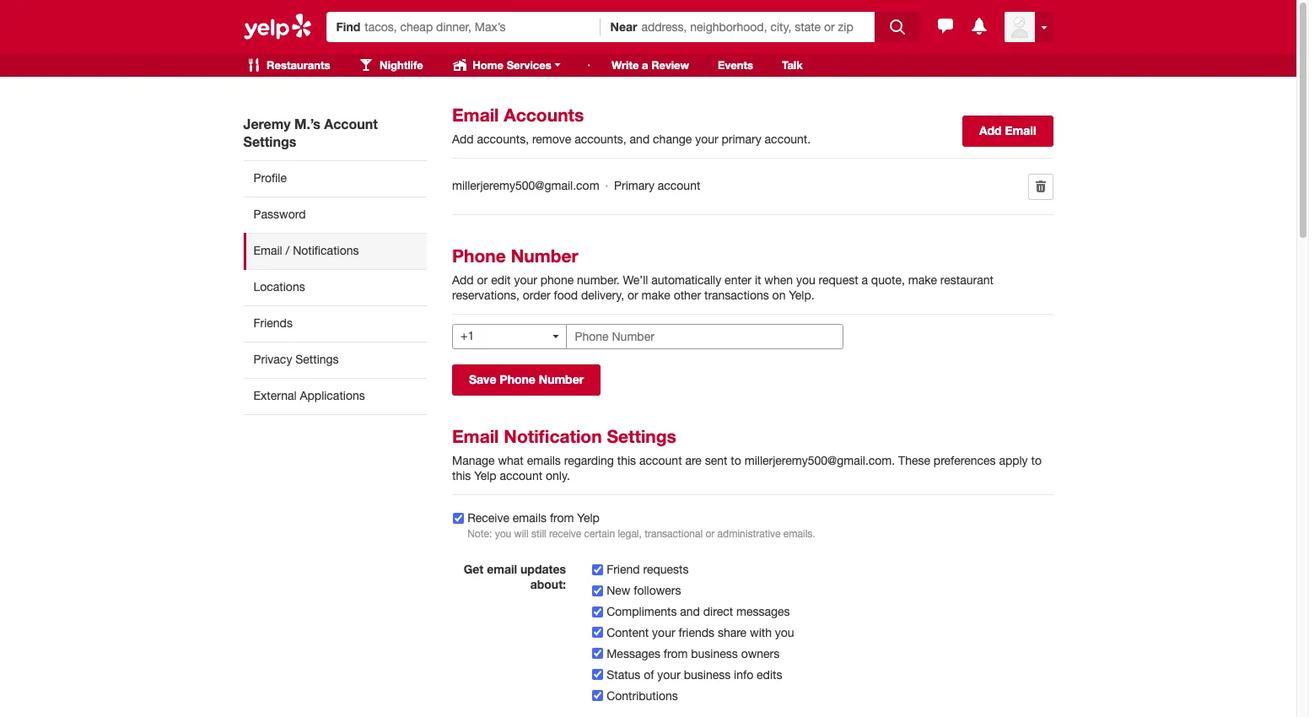 Task type: locate. For each thing, give the bounding box(es) containing it.
status
[[607, 668, 641, 682]]

a right write
[[642, 58, 649, 72]]

reservations,
[[452, 288, 520, 302]]

services
[[507, 58, 552, 72]]

this down manage
[[452, 469, 471, 482]]

or down we'll
[[628, 288, 638, 302]]

of
[[644, 668, 654, 682]]

settings
[[243, 133, 296, 149], [296, 353, 339, 366], [607, 426, 677, 447]]

and
[[630, 132, 650, 146], [680, 605, 700, 618]]

business
[[691, 647, 738, 660], [684, 668, 731, 682]]

millerjeremy500@gmail.com down remove at the top of the page
[[452, 179, 600, 193]]

email for email / notifications
[[254, 244, 282, 257]]

external
[[254, 389, 297, 402]]

1 horizontal spatial a
[[862, 273, 868, 287]]

notifications image
[[969, 16, 989, 36]]

from up the status of your business info edits on the bottom
[[664, 647, 688, 660]]

0 horizontal spatial yelp
[[474, 469, 497, 482]]

a inside phone number add or edit your phone number. we'll automatically enter it when you request a quote, make restaurant reservations, order food delivery, or make other transactions on yelp.
[[862, 273, 868, 287]]

only.
[[546, 469, 570, 482]]

enter
[[725, 273, 752, 287]]

settings down jeremy
[[243, 133, 296, 149]]

from up receive
[[550, 511, 574, 525]]

to inside the . these preferences apply to this yelp account only.
[[1032, 454, 1042, 467]]

0 horizontal spatial from
[[550, 511, 574, 525]]

a
[[642, 58, 649, 72], [862, 273, 868, 287]]

accounts, down accounts
[[477, 132, 529, 146]]

accounts,
[[477, 132, 529, 146], [575, 132, 627, 146]]

account left are
[[640, 454, 682, 467]]

1 vertical spatial number
[[539, 372, 584, 386]]

menu bar
[[233, 54, 579, 77], [582, 54, 816, 77]]

from
[[550, 511, 574, 525], [664, 647, 688, 660]]

privacy settings
[[254, 353, 339, 366]]

you up yelp.
[[796, 273, 816, 287]]

1 to from the left
[[731, 454, 742, 467]]

1 vertical spatial business
[[684, 668, 731, 682]]

this inside the . these preferences apply to this yelp account only.
[[452, 469, 471, 482]]

phone right save
[[500, 372, 536, 386]]

to
[[731, 454, 742, 467], [1032, 454, 1042, 467]]

0 horizontal spatial this
[[452, 469, 471, 482]]

1 vertical spatial this
[[452, 469, 471, 482]]

email
[[487, 562, 517, 576]]

from inside receive emails from yelp note: you will still receive certain legal, transactional or administrative emails.
[[550, 511, 574, 525]]

0 vertical spatial number
[[511, 245, 579, 267]]

. these preferences apply to this yelp account only.
[[452, 454, 1042, 482]]

or up the reservations,
[[477, 273, 488, 287]]

to right apply
[[1032, 454, 1042, 467]]

2 to from the left
[[1032, 454, 1042, 467]]

1 horizontal spatial make
[[909, 273, 937, 287]]

locations link
[[243, 269, 427, 305]]

password
[[254, 208, 306, 221]]

edits
[[757, 668, 783, 682]]

1 horizontal spatial and
[[680, 605, 700, 618]]

home services
[[470, 58, 555, 72]]

change
[[653, 132, 692, 146]]

your inside phone number add or edit your phone number. we'll automatically enter it when you request a quote, make restaurant reservations, order food delivery, or make other transactions on yelp.
[[514, 273, 537, 287]]

add for email accounts
[[452, 132, 474, 146]]

2 horizontal spatial or
[[706, 528, 715, 540]]

0 horizontal spatial make
[[642, 288, 671, 302]]

None search field
[[326, 7, 923, 42]]

about:
[[531, 577, 566, 591]]

requests
[[643, 563, 689, 576]]

events link
[[705, 54, 766, 77]]

or right transactional
[[706, 528, 715, 540]]

1 horizontal spatial from
[[664, 647, 688, 660]]

info
[[734, 668, 754, 682]]

1 vertical spatial a
[[862, 273, 868, 287]]

0 vertical spatial account
[[658, 179, 701, 193]]

you right with
[[775, 626, 795, 639]]

save phone number
[[469, 372, 584, 386]]

apply
[[999, 454, 1028, 467]]

this right regarding
[[617, 454, 636, 467]]

legal,
[[618, 528, 642, 540]]

0 vertical spatial this
[[617, 454, 636, 467]]

1 vertical spatial you
[[495, 528, 512, 540]]

your
[[695, 132, 719, 146], [514, 273, 537, 287], [652, 626, 676, 639], [658, 668, 681, 682]]

review
[[652, 58, 690, 72]]

compliments
[[607, 605, 677, 618]]

yelp inside the . these preferences apply to this yelp account only.
[[474, 469, 497, 482]]

account right primary
[[658, 179, 701, 193]]

content
[[607, 626, 649, 639]]

None checkbox
[[453, 513, 464, 524], [592, 627, 603, 638], [592, 648, 603, 659], [453, 513, 464, 524], [592, 627, 603, 638], [592, 648, 603, 659]]

None field
[[365, 19, 590, 35]]

2 vertical spatial you
[[775, 626, 795, 639]]

1 horizontal spatial menu bar
[[582, 54, 816, 77]]

0 vertical spatial from
[[550, 511, 574, 525]]

new
[[607, 584, 631, 597]]

contributions
[[607, 689, 678, 703]]

emails up only. at the bottom of page
[[527, 454, 561, 467]]

2 horizontal spatial you
[[796, 273, 816, 287]]

0 horizontal spatial menu bar
[[233, 54, 579, 77]]

0 horizontal spatial a
[[642, 58, 649, 72]]

get
[[464, 562, 484, 576]]

number up phone
[[511, 245, 579, 267]]

1 vertical spatial phone
[[500, 372, 536, 386]]

1 accounts, from the left
[[477, 132, 529, 146]]

email notification settings
[[452, 426, 677, 447]]

email for email accounts add accounts, remove accounts, and change your primary account.
[[452, 105, 499, 126]]

number inside phone number add or edit your phone number. we'll automatically enter it when you request a quote, make restaurant reservations, order food delivery, or make other transactions on yelp.
[[511, 245, 579, 267]]

m.'s
[[294, 116, 320, 132]]

0 vertical spatial and
[[630, 132, 650, 146]]

millerjeremy500@gmail.com
[[452, 179, 600, 193], [745, 454, 892, 467]]

.
[[892, 454, 895, 467]]

0 vertical spatial you
[[796, 273, 816, 287]]

1 horizontal spatial this
[[617, 454, 636, 467]]

0 horizontal spatial millerjeremy500@gmail.com
[[452, 179, 600, 193]]

messages
[[607, 647, 661, 660]]

settings up manage what emails regarding this account are sent to millerjeremy500@gmail.com
[[607, 426, 677, 447]]

0 vertical spatial millerjeremy500@gmail.com
[[452, 179, 600, 193]]

friends
[[679, 626, 715, 639]]

0 vertical spatial phone
[[452, 245, 506, 267]]

email inside email / notifications link
[[254, 244, 282, 257]]

notifications element
[[969, 16, 989, 36]]

and up friends
[[680, 605, 700, 618]]

account inside the . these preferences apply to this yelp account only.
[[500, 469, 543, 482]]

you for content your friends share with you
[[775, 626, 795, 639]]

make right quote,
[[909, 273, 937, 287]]

0 vertical spatial emails
[[527, 454, 561, 467]]

2 menu bar from the left
[[582, 54, 816, 77]]

messages element
[[935, 16, 956, 36]]

accounts, right remove at the top of the page
[[575, 132, 627, 146]]

a left quote,
[[862, 273, 868, 287]]

sent
[[705, 454, 728, 467]]

other
[[674, 288, 701, 302]]

emails
[[527, 454, 561, 467], [513, 511, 547, 525]]

compliments and direct messages
[[607, 605, 790, 618]]

number up email notification settings at the bottom of the page
[[539, 372, 584, 386]]

you inside receive emails from yelp note: you will still receive certain legal, transactional or administrative emails.
[[495, 528, 512, 540]]

0 vertical spatial business
[[691, 647, 738, 660]]

account
[[324, 116, 378, 132]]

2 vertical spatial settings
[[607, 426, 677, 447]]

transactions
[[705, 288, 769, 302]]

1 vertical spatial millerjeremy500@gmail.com
[[745, 454, 892, 467]]

profile
[[254, 171, 287, 185]]

1 vertical spatial and
[[680, 605, 700, 618]]

email inside the add email link
[[1005, 123, 1037, 138]]

2 vertical spatial account
[[500, 469, 543, 482]]

add inside phone number add or edit your phone number. we'll automatically enter it when you request a quote, make restaurant reservations, order food delivery, or make other transactions on yelp.
[[452, 273, 474, 287]]

emails up will
[[513, 511, 547, 525]]

1 horizontal spatial to
[[1032, 454, 1042, 467]]

1 vertical spatial emails
[[513, 511, 547, 525]]

near
[[611, 19, 637, 34]]

millerjeremy500@gmail.com up the emails.
[[745, 454, 892, 467]]

nightlife link
[[346, 54, 436, 77]]

yelp down manage
[[474, 469, 497, 482]]

1 horizontal spatial you
[[775, 626, 795, 639]]

business down messages from business owners
[[684, 668, 731, 682]]

settings inside jeremy m.'s account settings
[[243, 133, 296, 149]]

email
[[452, 105, 499, 126], [1005, 123, 1037, 138], [254, 244, 282, 257], [452, 426, 499, 447]]

this
[[617, 454, 636, 467], [452, 469, 471, 482]]

1 vertical spatial settings
[[296, 353, 339, 366]]

or
[[477, 273, 488, 287], [628, 288, 638, 302], [706, 528, 715, 540]]

phone up the 'edit' on the left of page
[[452, 245, 506, 267]]

1 horizontal spatial millerjeremy500@gmail.com
[[745, 454, 892, 467]]

email for email notification settings
[[452, 426, 499, 447]]

to right sent
[[731, 454, 742, 467]]

you left will
[[495, 528, 512, 540]]

administrative
[[718, 528, 781, 540]]

0 horizontal spatial or
[[477, 273, 488, 287]]

account down what on the left bottom of the page
[[500, 469, 543, 482]]

2 vertical spatial or
[[706, 528, 715, 540]]

manage what emails regarding this account are sent to millerjeremy500@gmail.com
[[452, 454, 892, 467]]

yelp up certain
[[577, 511, 600, 525]]

make down we'll
[[642, 288, 671, 302]]

0 vertical spatial yelp
[[474, 469, 497, 482]]

0 horizontal spatial and
[[630, 132, 650, 146]]

your right change
[[695, 132, 719, 146]]

Find field
[[365, 19, 590, 35]]

0 vertical spatial make
[[909, 273, 937, 287]]

settings up external applications
[[296, 353, 339, 366]]

manage
[[452, 454, 495, 467]]

None checkbox
[[592, 564, 603, 575], [592, 585, 603, 596], [592, 606, 603, 617], [592, 670, 603, 680], [592, 691, 603, 702], [592, 564, 603, 575], [592, 585, 603, 596], [592, 606, 603, 617], [592, 670, 603, 680], [592, 691, 603, 702]]

business down content your friends share with you at the bottom of the page
[[691, 647, 738, 660]]

restaurant
[[941, 273, 994, 287]]

1 vertical spatial or
[[628, 288, 638, 302]]

0 horizontal spatial accounts,
[[477, 132, 529, 146]]

accounts
[[504, 105, 584, 126]]

0 horizontal spatial you
[[495, 528, 512, 540]]

1 horizontal spatial yelp
[[577, 511, 600, 525]]

address, neighborhood, city, state or zip field
[[642, 19, 865, 35]]

receive
[[468, 511, 510, 525]]

add inside email accounts add accounts, remove accounts, and change your primary account.
[[452, 132, 474, 146]]

primary
[[614, 179, 655, 193]]

and left change
[[630, 132, 650, 146]]

your up order
[[514, 273, 537, 287]]

yelp
[[474, 469, 497, 482], [577, 511, 600, 525]]

0 vertical spatial settings
[[243, 133, 296, 149]]

1 horizontal spatial accounts,
[[575, 132, 627, 146]]

0 vertical spatial a
[[642, 58, 649, 72]]

0 horizontal spatial to
[[731, 454, 742, 467]]

1 menu bar from the left
[[233, 54, 579, 77]]

1 horizontal spatial or
[[628, 288, 638, 302]]

1 vertical spatial yelp
[[577, 511, 600, 525]]

email inside email accounts add accounts, remove accounts, and change your primary account.
[[452, 105, 499, 126]]



Task type: vqa. For each thing, say whether or not it's contained in the screenshot.
Photos element related to Richelle S.
no



Task type: describe. For each thing, give the bounding box(es) containing it.
number.
[[577, 273, 620, 287]]

messages image
[[935, 16, 956, 36]]

still
[[532, 528, 547, 540]]

updates
[[521, 562, 566, 576]]

friend
[[607, 563, 640, 576]]

save phone number button
[[452, 364, 601, 396]]

receive
[[549, 528, 582, 540]]

your inside email accounts add accounts, remove accounts, and change your primary account.
[[695, 132, 719, 146]]

these
[[899, 454, 931, 467]]

note:
[[468, 528, 492, 540]]

2 accounts, from the left
[[575, 132, 627, 146]]

automatically
[[652, 273, 722, 287]]

remove
[[532, 132, 572, 146]]

email / notifications link
[[243, 233, 427, 269]]

your down compliments
[[652, 626, 676, 639]]

1 vertical spatial from
[[664, 647, 688, 660]]

notifications
[[293, 244, 359, 257]]

restaurants
[[264, 58, 330, 72]]

share
[[718, 626, 747, 639]]

notification
[[504, 426, 602, 447]]

privacy
[[254, 353, 292, 366]]

talk
[[782, 58, 803, 72]]

preferences
[[934, 454, 996, 467]]

email accounts add accounts, remove accounts, and change your primary account.
[[452, 105, 811, 146]]

it
[[755, 273, 761, 287]]

none search field containing find
[[326, 7, 923, 42]]

account.
[[765, 132, 811, 146]]

Phone Number text field
[[567, 324, 844, 349]]

talk link
[[769, 54, 816, 77]]

menu bar containing restaurants
[[233, 54, 579, 77]]

content your friends share with you
[[607, 626, 795, 639]]

nightlife
[[377, 58, 423, 72]]

add email link
[[963, 116, 1053, 147]]

messages
[[737, 605, 790, 618]]

edit
[[491, 273, 511, 287]]

save
[[469, 372, 497, 386]]

food
[[554, 288, 578, 302]]

receive emails from yelp note: you will still receive certain legal, transactional or administrative emails.
[[468, 511, 816, 540]]

quote,
[[872, 273, 905, 287]]

on
[[773, 288, 786, 302]]

you inside phone number add or edit your phone number. we'll automatically enter it when you request a quote, make restaurant reservations, order food delivery, or make other transactions on yelp.
[[796, 273, 816, 287]]

number inside save phone number "button"
[[539, 372, 584, 386]]

jeremy m.'s account settings
[[243, 116, 378, 149]]

a inside write a review link
[[642, 58, 649, 72]]

direct
[[704, 605, 733, 618]]

add for phone number
[[452, 273, 474, 287]]

yelp.
[[789, 288, 815, 302]]

jeremy m. image
[[1005, 12, 1035, 42]]

jeremy
[[243, 116, 291, 132]]

/
[[286, 244, 290, 257]]

applications
[[300, 389, 365, 402]]

regarding
[[564, 454, 614, 467]]

transactional
[[645, 528, 703, 540]]

and inside email accounts add accounts, remove accounts, and change your primary account.
[[630, 132, 650, 146]]

what
[[498, 454, 524, 467]]

primary account
[[614, 179, 701, 193]]

events
[[718, 58, 754, 72]]

privacy settings link
[[243, 342, 427, 378]]

profile link
[[243, 160, 427, 197]]

friends link
[[243, 305, 427, 342]]

write a review
[[612, 58, 690, 72]]

we'll
[[623, 273, 648, 287]]

menu bar containing write a review
[[582, 54, 816, 77]]

your right the of
[[658, 668, 681, 682]]

yelp inside receive emails from yelp note: you will still receive certain legal, transactional or administrative emails.
[[577, 511, 600, 525]]

phone inside "button"
[[500, 372, 536, 386]]

with
[[750, 626, 772, 639]]

emails.
[[784, 528, 816, 540]]

emails inside receive emails from yelp note: you will still receive certain legal, transactional or administrative emails.
[[513, 511, 547, 525]]

find
[[336, 19, 361, 34]]

friends
[[254, 316, 293, 330]]

delivery,
[[581, 288, 624, 302]]

will
[[514, 528, 529, 540]]

owners
[[741, 647, 780, 660]]

new followers
[[607, 584, 681, 597]]

certain
[[584, 528, 615, 540]]

followers
[[634, 584, 681, 597]]

friend requests
[[607, 563, 689, 576]]

1 vertical spatial account
[[640, 454, 682, 467]]

you for receive emails from yelp note: you will still receive certain legal, transactional or administrative emails.
[[495, 528, 512, 540]]

password link
[[243, 197, 427, 233]]

status of your business info edits
[[607, 668, 783, 682]]

are
[[686, 454, 702, 467]]

when
[[765, 273, 793, 287]]

write
[[612, 58, 639, 72]]

phone inside phone number add or edit your phone number. we'll automatically enter it when you request a quote, make restaurant reservations, order food delivery, or make other transactions on yelp.
[[452, 245, 506, 267]]

0 vertical spatial or
[[477, 273, 488, 287]]

phone
[[541, 273, 574, 287]]

home services link
[[439, 54, 579, 77]]

order
[[523, 288, 551, 302]]

or inside receive emails from yelp note: you will still receive certain legal, transactional or administrative emails.
[[706, 528, 715, 540]]

external applications
[[254, 389, 365, 402]]

request
[[819, 273, 859, 287]]

home
[[473, 58, 504, 72]]

1 vertical spatial make
[[642, 288, 671, 302]]

primary
[[722, 132, 762, 146]]



